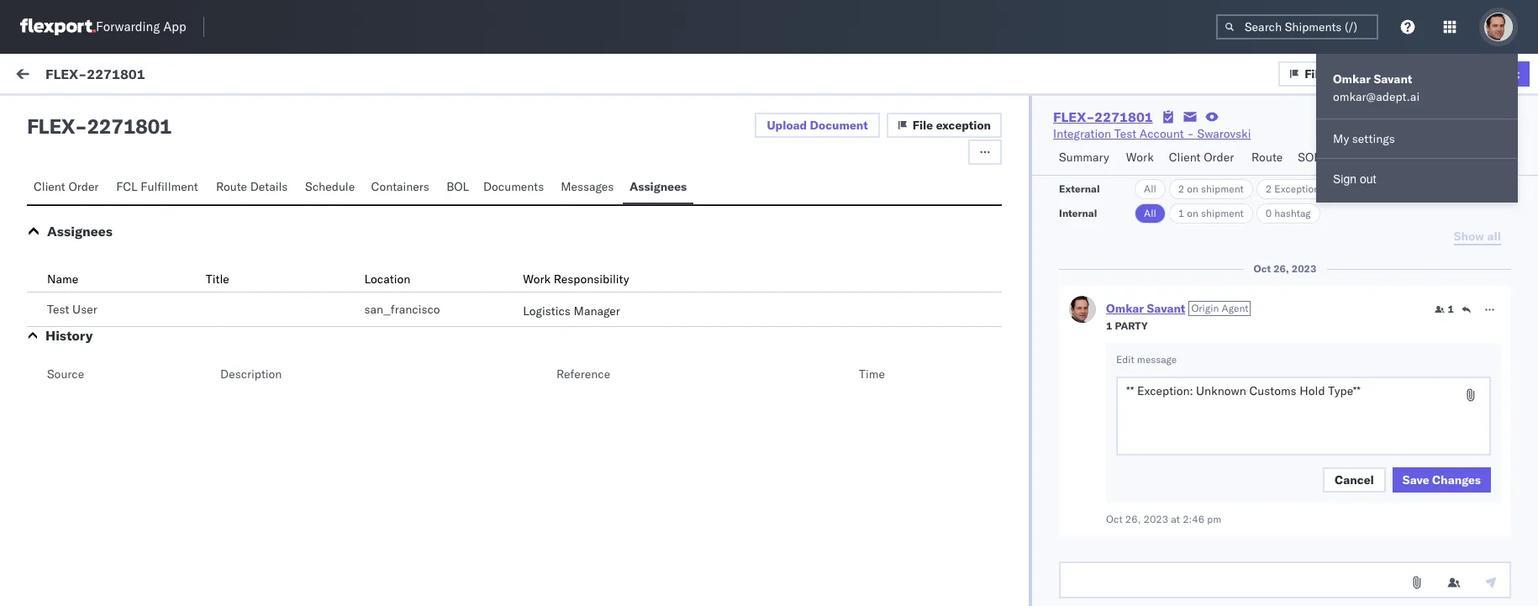 Task type: describe. For each thing, give the bounding box(es) containing it.
omkar for comment
[[82, 161, 117, 176]]

1 vertical spatial file
[[913, 118, 934, 133]]

category
[[855, 145, 896, 158]]

0 horizontal spatial documents button
[[477, 172, 554, 204]]

0 horizontal spatial test
[[47, 302, 69, 317]]

all button for 2
[[1135, 179, 1166, 199]]

3 458574 from the top
[[1224, 514, 1268, 529]]

0 horizontal spatial file exception
[[913, 118, 992, 133]]

work responsibility
[[523, 272, 629, 287]]

forwarding app link
[[20, 19, 186, 35]]

savant inside "omkar savant omkar@adept.ai"
[[1374, 71, 1413, 87]]

previous
[[1415, 66, 1463, 81]]

upload document
[[767, 118, 868, 133]]

0 horizontal spatial flex-2271801
[[45, 65, 145, 82]]

previous button
[[1403, 61, 1475, 86]]

integration
[[1054, 126, 1112, 141]]

pm
[[1208, 513, 1222, 526]]

related
[[1190, 145, 1225, 158]]

sops button
[[1292, 142, 1335, 175]]

0 hashtag
[[1266, 207, 1312, 219]]

responsibility
[[554, 272, 629, 287]]

time
[[859, 367, 885, 382]]

oct 26, 2023 at 2:46 pm
[[1107, 513, 1222, 526]]

4:23
[[599, 177, 625, 192]]

source
[[47, 367, 84, 382]]

upload
[[767, 118, 807, 133]]

3 flex- 458574 from the top
[[1189, 514, 1268, 529]]

schedule
[[305, 179, 355, 194]]

report to improve
[[198, 350, 289, 365]]

forwarding
[[96, 19, 160, 35]]

internal for internal
[[1060, 207, 1098, 219]]

1 for 1 event
[[1347, 182, 1354, 195]]

2 resize handle column header from the left
[[827, 140, 847, 606]]

import work button
[[119, 54, 199, 99]]

work inside button
[[164, 69, 192, 84]]

my for my work
[[17, 65, 44, 88]]

flex- up origin
[[1189, 257, 1224, 272]]

flex- up external (3)
[[45, 65, 87, 82]]

latent
[[50, 270, 85, 285]]

report
[[198, 350, 230, 365]]

oct for oct 26, 2023
[[1254, 262, 1272, 275]]

0 vertical spatial assignees
[[630, 179, 687, 194]]

save changes
[[1403, 473, 1482, 488]]

all for 2
[[1145, 182, 1157, 195]]

to
[[233, 350, 244, 365]]

edit message
[[1117, 353, 1177, 366]]

shipment for 1 on shipment
[[1202, 207, 1244, 219]]

1 horizontal spatial documents button
[[1335, 142, 1413, 175]]

hashtag
[[1275, 207, 1312, 219]]

order for the right client order button
[[1204, 150, 1235, 165]]

integration test account - swarovski
[[1054, 126, 1252, 141]]

comment
[[50, 189, 102, 204]]

26, for oct 26, 2023 at 2:46 pm
[[1126, 513, 1141, 526]]

on for 2
[[1188, 182, 1199, 195]]

containers button
[[364, 172, 440, 204]]

- inside 'link'
[[1188, 126, 1195, 141]]

save changes button
[[1393, 468, 1492, 493]]

save
[[1403, 473, 1430, 488]]

sign out
[[1334, 172, 1377, 186]]

1 for 1 party
[[1107, 320, 1113, 332]]

1 horizontal spatial messages button
[[1413, 142, 1482, 175]]

0 horizontal spatial client order button
[[27, 172, 110, 204]]

work for my
[[48, 65, 92, 88]]

details
[[250, 179, 288, 194]]

1 party
[[1107, 320, 1148, 332]]

work for work responsibility
[[523, 272, 551, 287]]

route details button
[[209, 172, 299, 204]]

san_francisco
[[365, 302, 440, 317]]

cancel button
[[1324, 468, 1387, 493]]

omkar savant omkar@adept.ai
[[1334, 71, 1420, 104]]

history
[[45, 327, 93, 344]]

4 resize handle column header from the left
[[1496, 140, 1516, 606]]

flex- up integration
[[1054, 108, 1095, 125]]

next
[[1494, 66, 1520, 81]]

flex - 2271801
[[27, 114, 172, 139]]

my work
[[17, 65, 92, 88]]

0 horizontal spatial messages button
[[554, 172, 623, 204]]

26, for oct 26, 2023
[[1274, 262, 1290, 275]]

Search Shipments (/) text field
[[1217, 14, 1379, 40]]

user
[[72, 302, 97, 317]]

test user
[[47, 302, 97, 317]]

i am
[[50, 350, 73, 365]]

omkar inside "omkar savant omkar@adept.ai"
[[1334, 71, 1372, 87]]

summary button
[[1053, 142, 1120, 175]]

item/shipment
[[1252, 145, 1321, 158]]

at
[[1172, 513, 1181, 526]]

0 horizontal spatial client
[[34, 179, 65, 194]]

flex- up 1 on shipment
[[1189, 177, 1224, 192]]

all for 1
[[1145, 207, 1157, 219]]

1854269
[[1224, 338, 1275, 353]]

sign out button
[[1317, 162, 1519, 196]]

edit
[[1117, 353, 1135, 366]]

documents for the left documents button
[[483, 179, 544, 194]]

flex- right at at the right
[[1189, 514, 1224, 529]]

bol
[[447, 179, 469, 194]]

external for external (3)
[[27, 107, 71, 122]]

flex- 1854269
[[1189, 338, 1275, 353]]

import work
[[126, 69, 192, 84]]

savant for latent
[[120, 241, 156, 257]]

settings
[[1353, 131, 1396, 146]]

(0)
[[157, 107, 179, 122]]

changes
[[1433, 473, 1482, 488]]

4:22
[[599, 257, 625, 272]]

sops
[[1299, 150, 1328, 165]]

exceptions
[[1275, 182, 1325, 195]]

documents for the right documents button
[[1342, 150, 1403, 165]]

1 resize handle column header from the left
[[492, 140, 512, 606]]

am
[[57, 350, 73, 365]]

swarovski
[[1198, 126, 1252, 141]]

savant for i
[[120, 322, 156, 337]]

2023, for 4:22
[[563, 257, 596, 272]]

flex-2271801 link
[[1054, 108, 1154, 125]]

0 vertical spatial client
[[1170, 150, 1201, 165]]

458574 for oct 26, 2023, 4:23 pm pdt
[[1224, 177, 1268, 192]]

bol button
[[440, 172, 477, 204]]

improve
[[247, 350, 289, 365]]

oct 26, 2023, 4:22 pm pdt
[[520, 257, 670, 272]]

pdt for oct 26, 2023, 4:23 pm pdt
[[648, 177, 670, 192]]

flex- 458574 for oct 26, 2023, 4:22 pm pdt
[[1189, 257, 1268, 272]]

my settings
[[1334, 131, 1396, 146]]

oct for oct 26, 2023, 4:23 pm pdt
[[520, 177, 539, 192]]

document
[[810, 118, 868, 133]]

** Exception: Unknown Customs Hold Type** text field
[[1117, 377, 1492, 456]]

flex- 458574 for oct 26, 2023, 4:23 pm pdt
[[1189, 177, 1268, 192]]

title
[[206, 272, 229, 287]]

1 for 1
[[1449, 303, 1455, 315]]

1 horizontal spatial messages
[[1420, 150, 1475, 165]]

logistics
[[523, 304, 571, 319]]



Task type: locate. For each thing, give the bounding box(es) containing it.
on down 2 on shipment
[[1188, 207, 1199, 219]]

1 vertical spatial external
[[1060, 182, 1100, 195]]

pdt right the 4:23
[[648, 177, 670, 192]]

2 on shipment
[[1179, 182, 1244, 195]]

external left (3)
[[27, 107, 71, 122]]

1 for 1 on shipment
[[1179, 207, 1185, 219]]

2 on from the top
[[1188, 207, 1199, 219]]

documents button up event
[[1335, 142, 1413, 175]]

client down flex
[[34, 179, 65, 194]]

1 vertical spatial flex- 458574
[[1189, 257, 1268, 272]]

fcl fulfillment button
[[110, 172, 209, 204]]

2 pdt from the top
[[648, 257, 670, 272]]

2023, left 4:22
[[563, 257, 596, 272]]

omkar up latent
[[82, 241, 117, 257]]

1 pm from the top
[[628, 177, 645, 192]]

1 vertical spatial my
[[1334, 131, 1350, 146]]

internal left (0)
[[113, 107, 154, 122]]

0 horizontal spatial order
[[68, 179, 99, 194]]

location
[[365, 272, 411, 287]]

savant up fcl
[[120, 161, 156, 176]]

my up external (3)
[[17, 65, 44, 88]]

1 vertical spatial exception
[[936, 118, 992, 133]]

oct for oct 26, 2023, 4:22 pm pdt
[[520, 257, 539, 272]]

work up external (3)
[[48, 65, 92, 88]]

oct for oct 26, 2023 at 2:46 pm
[[1107, 513, 1123, 526]]

work up logistics
[[523, 272, 551, 287]]

0 horizontal spatial assignees
[[47, 223, 113, 240]]

order down swarovski
[[1204, 150, 1235, 165]]

1 button
[[1435, 303, 1455, 316]]

1 vertical spatial order
[[68, 179, 99, 194]]

0 horizontal spatial assignees button
[[47, 223, 113, 240]]

work for the work 'button'
[[1127, 150, 1154, 165]]

0 vertical spatial shipment
[[1202, 182, 1244, 195]]

pdt for oct 26, 2023, 4:22 pm pdt
[[648, 257, 670, 272]]

omkar savant origin agent
[[1107, 301, 1249, 316]]

0 horizontal spatial file
[[913, 118, 934, 133]]

2 vertical spatial 458574
[[1224, 514, 1268, 529]]

1 horizontal spatial file exception
[[1305, 66, 1384, 81]]

documents down settings
[[1342, 150, 1403, 165]]

1 on shipment
[[1179, 207, 1244, 219]]

2023 for oct 26, 2023
[[1292, 262, 1317, 275]]

1 all from the top
[[1145, 182, 1157, 195]]

messages button
[[1413, 142, 1482, 175], [554, 172, 623, 204]]

omkar savant for comment
[[82, 161, 156, 176]]

2 458574 from the top
[[1224, 257, 1268, 272]]

omkar savant up fcl
[[82, 161, 156, 176]]

2023
[[1292, 262, 1317, 275], [1144, 513, 1169, 526]]

omkar for i
[[82, 322, 117, 337]]

26, left the 4:23
[[542, 177, 560, 192]]

party
[[1115, 320, 1148, 332]]

0 vertical spatial file
[[1305, 66, 1326, 81]]

route
[[1252, 150, 1283, 165], [216, 179, 247, 194]]

1 vertical spatial assignees
[[47, 223, 113, 240]]

1 all button from the top
[[1135, 179, 1166, 199]]

1 horizontal spatial work
[[1227, 145, 1249, 158]]

message
[[1138, 353, 1177, 366]]

flex-2271801 up (3)
[[45, 65, 145, 82]]

1 party button
[[1107, 318, 1148, 333]]

work inside 'button'
[[1127, 150, 1154, 165]]

origin
[[1192, 302, 1220, 315]]

1 vertical spatial work
[[1127, 150, 1154, 165]]

458574 right pm
[[1224, 514, 1268, 529]]

containers
[[371, 179, 430, 194]]

external down summary 'button'
[[1060, 182, 1100, 195]]

1 vertical spatial shipment
[[1202, 207, 1244, 219]]

manager
[[574, 304, 620, 319]]

1 horizontal spatial assignees
[[630, 179, 687, 194]]

documents right bol button
[[483, 179, 544, 194]]

omkar savant for latent
[[82, 241, 156, 257]]

1 horizontal spatial 2023
[[1292, 262, 1317, 275]]

0 horizontal spatial external
[[27, 107, 71, 122]]

messages up 'oct 26, 2023, 4:22 pm pdt'
[[561, 179, 614, 194]]

documents button
[[1335, 142, 1413, 175], [477, 172, 554, 204]]

client order left fcl
[[34, 179, 99, 194]]

0 vertical spatial work
[[164, 69, 192, 84]]

messages button up 'oct 26, 2023, 4:22 pm pdt'
[[554, 172, 623, 204]]

savant
[[1374, 71, 1413, 87], [120, 161, 156, 176], [120, 241, 156, 257], [1147, 301, 1186, 316], [120, 322, 156, 337]]

1 flex- 458574 from the top
[[1189, 177, 1268, 192]]

internal inside 'button'
[[113, 107, 154, 122]]

0 vertical spatial pdt
[[648, 177, 670, 192]]

flex-
[[45, 65, 87, 82], [1054, 108, 1095, 125], [1189, 177, 1224, 192], [1189, 257, 1224, 272], [1189, 338, 1224, 353], [1189, 514, 1224, 529]]

savant down fcl
[[120, 241, 156, 257]]

1 vertical spatial omkar savant
[[82, 241, 156, 257]]

3 resize handle column header from the left
[[1161, 140, 1181, 606]]

1 vertical spatial 2023,
[[563, 257, 596, 272]]

2 horizontal spatial work
[[1127, 150, 1154, 165]]

0 horizontal spatial messages
[[561, 179, 614, 194]]

2 vertical spatial work
[[523, 272, 551, 287]]

flex-2271801
[[45, 65, 145, 82], [1054, 108, 1154, 125]]

omkar up 1 party button
[[1107, 301, 1145, 316]]

0 horizontal spatial client order
[[34, 179, 99, 194]]

work down swarovski
[[1227, 145, 1249, 158]]

0 vertical spatial pm
[[628, 177, 645, 192]]

2 2023, from the top
[[563, 257, 596, 272]]

0 horizontal spatial 2023
[[1144, 513, 1169, 526]]

omkar
[[1334, 71, 1372, 87], [82, 161, 117, 176], [82, 241, 117, 257], [1107, 301, 1145, 316], [82, 322, 117, 337]]

0 horizontal spatial work
[[164, 69, 192, 84]]

3 omkar savant from the top
[[82, 322, 156, 337]]

test left user
[[47, 302, 69, 317]]

2 for 2 exceptions
[[1266, 182, 1272, 195]]

assignees down comment at top
[[47, 223, 113, 240]]

1 vertical spatial client order
[[34, 179, 99, 194]]

1 horizontal spatial route
[[1252, 150, 1283, 165]]

work
[[48, 65, 92, 88], [1227, 145, 1249, 158]]

my
[[17, 65, 44, 88], [1334, 131, 1350, 146]]

1 vertical spatial flex-2271801
[[1054, 108, 1154, 125]]

order for left client order button
[[68, 179, 99, 194]]

0 vertical spatial client order
[[1170, 150, 1235, 165]]

client order button left fcl
[[27, 172, 110, 204]]

0 horizontal spatial 2
[[1179, 182, 1185, 195]]

shipment for 2 on shipment
[[1202, 182, 1244, 195]]

0 vertical spatial test
[[1115, 126, 1137, 141]]

resize handle column header
[[492, 140, 512, 606], [827, 140, 847, 606], [1161, 140, 1181, 606], [1496, 140, 1516, 606]]

1 vertical spatial client
[[34, 179, 65, 194]]

1 horizontal spatial order
[[1204, 150, 1235, 165]]

pm right the 4:23
[[628, 177, 645, 192]]

1 horizontal spatial my
[[1334, 131, 1350, 146]]

messages down the previous at the top of page
[[1420, 150, 1475, 165]]

2 all from the top
[[1145, 207, 1157, 219]]

savant for comment
[[120, 161, 156, 176]]

savant up the 'omkar@adept.ai'
[[1374, 71, 1413, 87]]

0 vertical spatial omkar savant
[[82, 161, 156, 176]]

fulfillment
[[141, 179, 198, 194]]

on up 1 on shipment
[[1188, 182, 1199, 195]]

savant right the history button
[[120, 322, 156, 337]]

2 for 2 on shipment
[[1179, 182, 1185, 195]]

omkar@adept.ai
[[1334, 89, 1420, 104]]

0 vertical spatial file exception
[[1305, 66, 1384, 81]]

order left fcl
[[68, 179, 99, 194]]

pm
[[628, 177, 645, 192], [628, 257, 645, 272]]

1 2023, from the top
[[563, 177, 596, 192]]

external inside 'button'
[[27, 107, 71, 122]]

2 2 from the left
[[1266, 182, 1272, 195]]

0 vertical spatial 2023
[[1292, 262, 1317, 275]]

assignees right the 4:23
[[630, 179, 687, 194]]

client down account
[[1170, 150, 1201, 165]]

26, up logistics
[[542, 257, 560, 272]]

1 458574 from the top
[[1224, 177, 1268, 192]]

2 vertical spatial flex- 458574
[[1189, 514, 1268, 529]]

None text field
[[1060, 562, 1512, 599]]

1 horizontal spatial test
[[1115, 126, 1137, 141]]

1 horizontal spatial exception
[[1329, 66, 1384, 81]]

0 horizontal spatial route
[[216, 179, 247, 194]]

1 vertical spatial 2023
[[1144, 513, 1169, 526]]

26,
[[542, 177, 560, 192], [542, 257, 560, 272], [1274, 262, 1290, 275], [1126, 513, 1141, 526]]

pm right 4:22
[[628, 257, 645, 272]]

2 pm from the top
[[628, 257, 645, 272]]

client order button up 2 on shipment
[[1163, 142, 1245, 175]]

app
[[163, 19, 186, 35]]

internal down summary 'button'
[[1060, 207, 1098, 219]]

omkar up the 'omkar@adept.ai'
[[1334, 71, 1372, 87]]

0 horizontal spatial my
[[17, 65, 44, 88]]

1 horizontal spatial flex-2271801
[[1054, 108, 1154, 125]]

1 horizontal spatial 2
[[1266, 182, 1272, 195]]

internal (0)
[[113, 107, 179, 122]]

documents button right the bol
[[477, 172, 554, 204]]

sign
[[1334, 172, 1357, 186]]

oct
[[520, 177, 539, 192], [520, 257, 539, 272], [1254, 262, 1272, 275], [1107, 513, 1123, 526]]

1 vertical spatial documents
[[483, 179, 544, 194]]

2 vertical spatial omkar savant
[[82, 322, 156, 337]]

458574
[[1224, 177, 1268, 192], [1224, 257, 1268, 272], [1224, 514, 1268, 529]]

route for route details
[[216, 179, 247, 194]]

1 event
[[1347, 182, 1382, 195]]

0 vertical spatial work
[[48, 65, 92, 88]]

2 up 1 on shipment
[[1179, 182, 1185, 195]]

1 vertical spatial internal
[[1060, 207, 1098, 219]]

2023 left at at the right
[[1144, 513, 1169, 526]]

oct down 0
[[1254, 262, 1272, 275]]

agent
[[1222, 302, 1249, 315]]

test down the flex-2271801 link
[[1115, 126, 1137, 141]]

name
[[47, 272, 78, 287]]

(3)
[[74, 107, 96, 122]]

omkar up fcl
[[82, 161, 117, 176]]

internal (0) button
[[106, 99, 189, 132]]

0 vertical spatial exception
[[1329, 66, 1384, 81]]

458574 for oct 26, 2023, 4:22 pm pdt
[[1224, 257, 1268, 272]]

458574 down related work item/shipment
[[1224, 177, 1268, 192]]

26, for oct 26, 2023, 4:23 pm pdt
[[542, 177, 560, 192]]

1 2 from the left
[[1179, 182, 1185, 195]]

1 vertical spatial assignees button
[[47, 223, 113, 240]]

0 horizontal spatial documents
[[483, 179, 544, 194]]

2271801
[[87, 65, 145, 82], [1095, 108, 1154, 125], [87, 114, 172, 139]]

file right document
[[913, 118, 934, 133]]

flex- 458574
[[1189, 177, 1268, 192], [1189, 257, 1268, 272], [1189, 514, 1268, 529]]

0 vertical spatial 2023,
[[563, 177, 596, 192]]

2 up 0
[[1266, 182, 1272, 195]]

external (3) button
[[20, 99, 106, 132]]

-
[[75, 114, 87, 139], [1188, 126, 1195, 141]]

documents
[[1342, 150, 1403, 165], [483, 179, 544, 194]]

1 horizontal spatial assignees button
[[623, 172, 694, 204]]

0 vertical spatial external
[[27, 107, 71, 122]]

1 vertical spatial work
[[1227, 145, 1249, 158]]

1 on from the top
[[1188, 182, 1199, 195]]

1 horizontal spatial client
[[1170, 150, 1201, 165]]

2:46
[[1183, 513, 1205, 526]]

1 omkar savant from the top
[[82, 161, 156, 176]]

all button for 1
[[1135, 204, 1166, 224]]

forwarding app
[[96, 19, 186, 35]]

my settings link
[[1317, 123, 1519, 155]]

0 vertical spatial internal
[[113, 107, 154, 122]]

my left settings
[[1334, 131, 1350, 146]]

0
[[1266, 207, 1272, 219]]

1 horizontal spatial -
[[1188, 126, 1195, 141]]

2 flex- 458574 from the top
[[1189, 257, 1268, 272]]

summary
[[1060, 150, 1110, 165]]

0 horizontal spatial -
[[75, 114, 87, 139]]

2023 down hashtag
[[1292, 262, 1317, 275]]

1 pdt from the top
[[648, 177, 670, 192]]

0 vertical spatial 458574
[[1224, 177, 1268, 192]]

oct up logistics
[[520, 257, 539, 272]]

route details
[[216, 179, 288, 194]]

1 horizontal spatial documents
[[1342, 150, 1403, 165]]

flex- 458574 up "agent" on the right
[[1189, 257, 1268, 272]]

pdt right 4:22
[[648, 257, 670, 272]]

1 vertical spatial 458574
[[1224, 257, 1268, 272]]

flex- 458574 right at at the right
[[1189, 514, 1268, 529]]

flex- down origin
[[1189, 338, 1224, 353]]

file exception
[[1305, 66, 1384, 81], [913, 118, 992, 133]]

2023, for 4:23
[[563, 177, 596, 192]]

work right import
[[164, 69, 192, 84]]

26, left at at the right
[[1126, 513, 1141, 526]]

description
[[220, 367, 282, 382]]

flex-2271801 up integration
[[1054, 108, 1154, 125]]

fcl
[[116, 179, 138, 194]]

0 vertical spatial order
[[1204, 150, 1235, 165]]

1 horizontal spatial external
[[1060, 182, 1100, 195]]

flex- 458574 up 1 on shipment
[[1189, 177, 1268, 192]]

1 shipment from the top
[[1202, 182, 1244, 195]]

0 horizontal spatial exception
[[936, 118, 992, 133]]

messages button right settings
[[1413, 142, 1482, 175]]

2 shipment from the top
[[1202, 207, 1244, 219]]

fcl fulfillment
[[116, 179, 198, 194]]

flex
[[27, 114, 75, 139]]

order
[[1204, 150, 1235, 165], [68, 179, 99, 194]]

cancel
[[1335, 473, 1375, 488]]

route up 2 exceptions
[[1252, 150, 1283, 165]]

on for 1
[[1188, 207, 1199, 219]]

my for my settings
[[1334, 131, 1350, 146]]

1 vertical spatial messages
[[561, 179, 614, 194]]

omkar down user
[[82, 322, 117, 337]]

route left the details
[[216, 179, 247, 194]]

omkar savant down user
[[82, 322, 156, 337]]

0 vertical spatial route
[[1252, 150, 1283, 165]]

work for related
[[1227, 145, 1249, 158]]

internal for internal (0)
[[113, 107, 154, 122]]

26, for oct 26, 2023, 4:22 pm pdt
[[542, 257, 560, 272]]

event
[[1356, 182, 1382, 195]]

shipment
[[1202, 182, 1244, 195], [1202, 207, 1244, 219]]

shipment down 2 on shipment
[[1202, 207, 1244, 219]]

history button
[[45, 327, 93, 344]]

0 vertical spatial flex- 458574
[[1189, 177, 1268, 192]]

omkar savant button
[[1107, 301, 1186, 316]]

assignees button
[[623, 172, 694, 204], [47, 223, 113, 240]]

pm for 4:22
[[628, 257, 645, 272]]

flexport. image
[[20, 19, 96, 35]]

all
[[1145, 182, 1157, 195], [1145, 207, 1157, 219]]

2 all button from the top
[[1135, 204, 1166, 224]]

client order down swarovski
[[1170, 150, 1235, 165]]

1 vertical spatial on
[[1188, 207, 1199, 219]]

route for route
[[1252, 150, 1283, 165]]

next button
[[1484, 61, 1530, 86]]

458574 up "agent" on the right
[[1224, 257, 1268, 272]]

0 vertical spatial on
[[1188, 182, 1199, 195]]

1 horizontal spatial work
[[523, 272, 551, 287]]

pm for 4:23
[[628, 177, 645, 192]]

2 omkar savant from the top
[[82, 241, 156, 257]]

1 horizontal spatial file
[[1305, 66, 1326, 81]]

messages
[[1420, 150, 1475, 165], [561, 179, 614, 194]]

route button
[[1245, 142, 1292, 175]]

0 vertical spatial documents
[[1342, 150, 1403, 165]]

file down the search shipments (/) text field at top right
[[1305, 66, 1326, 81]]

oct left at at the right
[[1107, 513, 1123, 526]]

test inside integration test account - swarovski 'link'
[[1115, 126, 1137, 141]]

work down integration test account - swarovski 'link'
[[1127, 150, 1154, 165]]

omkar savant up latent
[[82, 241, 156, 257]]

1 vertical spatial pm
[[628, 257, 645, 272]]

2023, left the 4:23
[[563, 177, 596, 192]]

savant up party
[[1147, 301, 1186, 316]]

2023 for oct 26, 2023 at 2:46 pm
[[1144, 513, 1169, 526]]

import
[[126, 69, 161, 84]]

1 vertical spatial file exception
[[913, 118, 992, 133]]

1 horizontal spatial client order button
[[1163, 142, 1245, 175]]

26, down 0 hashtag
[[1274, 262, 1290, 275]]

0 vertical spatial assignees button
[[623, 172, 694, 204]]

0 vertical spatial all button
[[1135, 179, 1166, 199]]

1 horizontal spatial internal
[[1060, 207, 1098, 219]]

external for external
[[1060, 182, 1100, 195]]

omkar for latent
[[82, 241, 117, 257]]

0 horizontal spatial internal
[[113, 107, 154, 122]]

1 vertical spatial pdt
[[648, 257, 670, 272]]

shipment up 1 on shipment
[[1202, 182, 1244, 195]]

1 vertical spatial route
[[216, 179, 247, 194]]

oct right bol button
[[520, 177, 539, 192]]

integration test account - swarovski link
[[1054, 125, 1252, 142]]

account
[[1140, 126, 1185, 141]]

client order button
[[1163, 142, 1245, 175], [27, 172, 110, 204]]

related work item/shipment
[[1190, 145, 1321, 158]]



Task type: vqa. For each thing, say whether or not it's contained in the screenshot.
History button
yes



